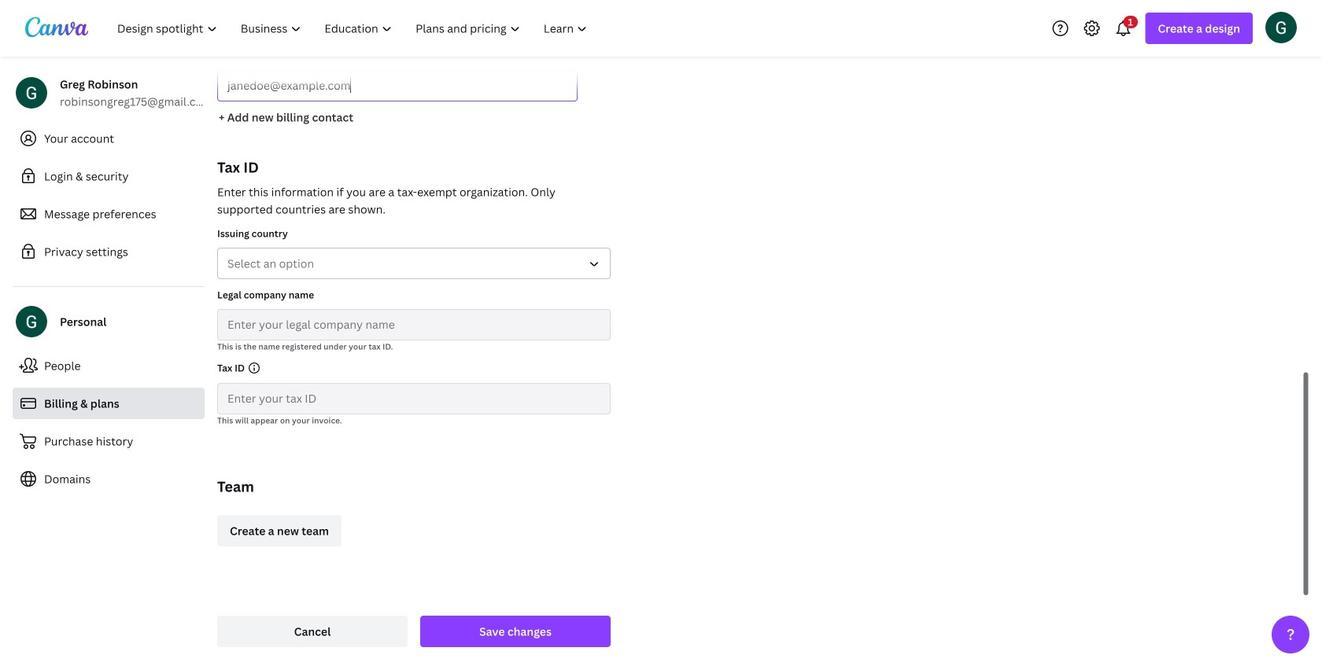 Task type: vqa. For each thing, say whether or not it's contained in the screenshot.
More button
no



Task type: locate. For each thing, give the bounding box(es) containing it.
Enter an email address text field
[[227, 71, 567, 101]]

top level navigation element
[[107, 13, 601, 44]]

None button
[[217, 248, 611, 279]]

Enter your legal company name text field
[[227, 310, 600, 340]]

greg robinson image
[[1265, 12, 1297, 43]]



Task type: describe. For each thing, give the bounding box(es) containing it.
Enter your tax ID text field
[[227, 384, 600, 414]]



